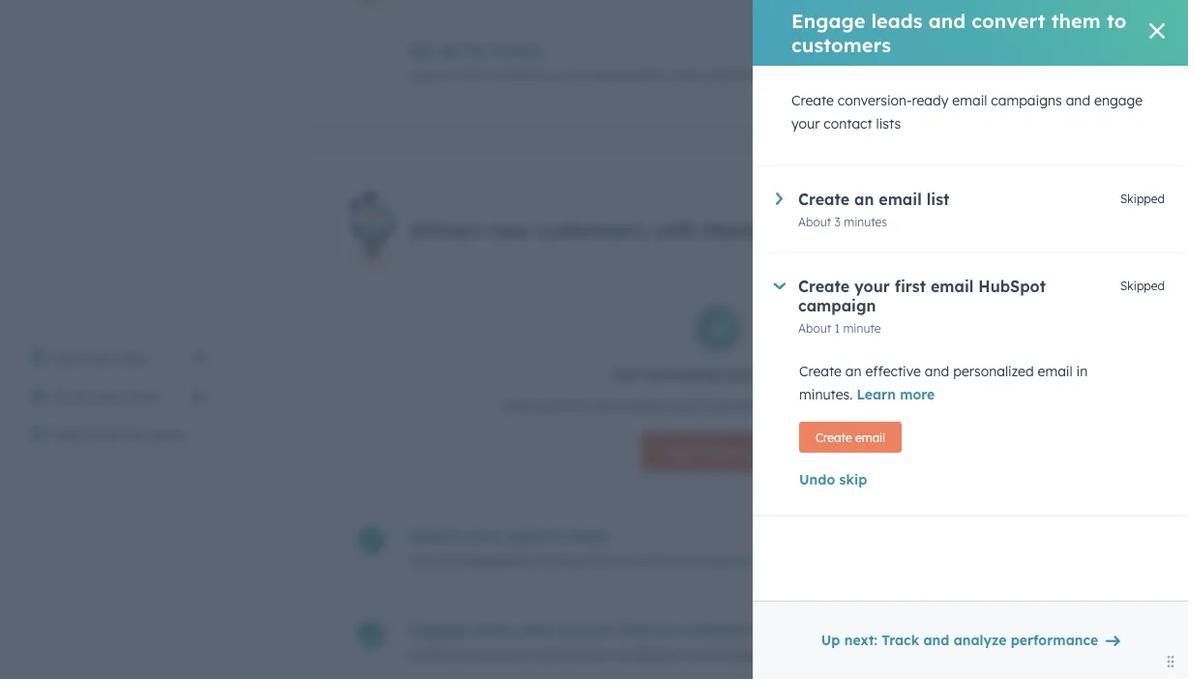 Task type: describe. For each thing, give the bounding box(es) containing it.
them for engage leads and convert them to customers
[[1051, 9, 1101, 33]]

view your plan
[[54, 349, 148, 366]]

1 [object object] complete progress bar from the top
[[945, 532, 1053, 538]]

view
[[54, 349, 85, 366]]

engage leads and convert them to customers
[[791, 9, 1126, 57]]

link opens in a new window image
[[192, 351, 205, 365]]

minute
[[843, 321, 881, 335]]

create for create your first email hubspot campaign about 1 minute
[[798, 277, 850, 296]]

the
[[464, 41, 488, 60]]

engage leads and convert them to customers button
[[409, 620, 934, 640]]

and inside the create an effective and personalized email in minutes.
[[925, 363, 949, 380]]

convert inside 'attract and capture leads create professional-looking forms to convert website visitors into leads'
[[646, 553, 695, 570]]

up
[[821, 632, 840, 649]]

first
[[895, 277, 926, 296]]

create inside engage leads and convert them to customers create conversion-ready email campaigns and engage your contact lists
[[409, 646, 452, 663]]

convert for engage leads and convert them to customers
[[972, 9, 1045, 33]]

attract and capture leads button
[[409, 526, 934, 546]]

skip
[[839, 471, 867, 488]]

your marketing tools are set up
[[610, 366, 825, 383]]

set up the basics button
[[409, 41, 934, 60]]

plan
[[121, 349, 148, 366]]

in
[[1076, 363, 1088, 380]]

your inside engage leads and convert them to customers create conversion-ready email campaigns and engage your contact lists
[[764, 646, 793, 663]]

attract for attract and capture leads create professional-looking forms to convert website visitors into leads
[[409, 526, 463, 546]]

demo
[[151, 427, 187, 444]]

continue
[[699, 397, 754, 414]]

your inside the create your first email hubspot campaign about 1 minute
[[854, 277, 890, 296]]

professional-
[[456, 553, 538, 570]]

team
[[127, 388, 161, 405]]

and down engage leads and convert them to customers "button" at the bottom of the page
[[684, 646, 708, 663]]

sales inside button
[[702, 443, 736, 460]]

ready inside engage leads and convert them to customers create conversion-ready email campaigns and engage your contact lists
[[530, 646, 566, 663]]

learn
[[857, 386, 896, 403]]

contacts,
[[491, 67, 549, 84]]

100%
[[1061, 622, 1090, 636]]

create for create conversion-ready email campaigns and engage your contact lists
[[791, 92, 834, 109]]

leads inside engage leads and convert them to customers
[[871, 9, 923, 33]]

overview
[[90, 427, 147, 444]]

1
[[835, 321, 840, 335]]

contact inside create conversion-ready email campaigns and engage your contact lists
[[824, 115, 872, 132]]

contact inside engage leads and convert them to customers create conversion-ready email campaigns and engage your contact lists
[[797, 646, 845, 663]]

undo
[[799, 471, 835, 488]]

up next: track and analyze performance
[[821, 632, 1098, 649]]

properties
[[837, 67, 903, 84]]

next:
[[844, 632, 877, 649]]

1 vertical spatial up
[[808, 366, 825, 383]]

undo skip button
[[799, 468, 1142, 491]]

marketing
[[646, 366, 716, 383]]

up inside set up the basics import your contacts, invite teammates, and understand hubspot properties
[[439, 41, 459, 60]]

start overview demo
[[54, 427, 187, 444]]

engage leads and convert them to customers dialog
[[753, 0, 1188, 679]]

engage leads and convert them to customers create conversion-ready email campaigns and engage your contact lists
[[409, 620, 874, 663]]

engage for engage leads and convert them to customers
[[791, 9, 865, 33]]

convert for engage leads and convert them to customers create conversion-ready email campaigns and engage your contact lists
[[553, 620, 612, 640]]

create conversion-ready email campaigns and engage your contact lists
[[791, 92, 1143, 132]]

understand
[[700, 67, 773, 84]]

invite your team button
[[19, 377, 217, 416]]

list
[[926, 190, 949, 209]]

teammates,
[[592, 67, 668, 84]]

1 vertical spatial with
[[833, 397, 860, 414]]

leads inside engage leads and convert them to customers create conversion-ready email campaigns and engage your contact lists
[[473, 620, 514, 640]]

great job! we recommend you continue your set up with sales tools.
[[501, 397, 935, 414]]

0 vertical spatial sales
[[863, 397, 897, 414]]

next:
[[665, 443, 699, 460]]

invite your team
[[54, 388, 161, 405]]

create email
[[816, 430, 885, 445]]

create an email list about 3 minutes
[[798, 190, 949, 229]]

capture
[[502, 526, 562, 546]]

to for engage leads and convert them to customers create conversion-ready email campaigns and engage your contact lists
[[661, 620, 677, 640]]

0 vertical spatial set
[[784, 366, 804, 383]]

your inside create conversion-ready email campaigns and engage your contact lists
[[791, 115, 820, 132]]

your
[[610, 366, 642, 383]]

into
[[800, 553, 825, 570]]

job! for great job!
[[1071, 646, 1090, 661]]

3
[[835, 214, 841, 229]]

about inside "create an email list about 3 minutes"
[[798, 214, 831, 229]]

start for start tasks
[[973, 51, 1007, 68]]

attract for attract new customers with marketing hub
[[409, 216, 482, 243]]

email inside the create your first email hubspot campaign about 1 minute
[[931, 277, 974, 296]]

email down learn
[[855, 430, 885, 445]]

visitors
[[751, 553, 796, 570]]

0 horizontal spatial customers
[[537, 216, 646, 243]]

2 [object object] complete progress bar from the top
[[945, 626, 1053, 632]]

leads right into at the right bottom
[[829, 553, 862, 570]]

caret image for create an email list
[[776, 193, 783, 205]]

create an effective and personalized email in minutes.
[[799, 363, 1088, 403]]

hubspot inside the create your first email hubspot campaign about 1 minute
[[978, 277, 1046, 296]]

create for create email
[[816, 430, 852, 445]]

next: sales tools button
[[641, 433, 795, 471]]

close image
[[1149, 23, 1165, 39]]

caret image for create your first email hubspot campaign
[[773, 283, 786, 289]]

recommend
[[592, 397, 668, 414]]

set up the basics import your contacts, invite teammates, and understand hubspot properties
[[409, 41, 903, 84]]

engage inside engage leads and convert them to customers create conversion-ready email campaigns and engage your contact lists
[[712, 646, 761, 663]]

create for create an email list about 3 minutes
[[798, 190, 850, 209]]

campaigns inside engage leads and convert them to customers create conversion-ready email campaigns and engage your contact lists
[[609, 646, 680, 663]]

import
[[409, 67, 455, 84]]

email inside the create an effective and personalized email in minutes.
[[1038, 363, 1073, 380]]

minutes
[[844, 214, 887, 229]]

forms
[[589, 553, 626, 570]]

conversion- inside engage leads and convert them to customers create conversion-ready email campaigns and engage your contact lists
[[456, 646, 530, 663]]

you
[[672, 397, 695, 414]]

job! for great job! we recommend you continue your set up with sales tools.
[[541, 397, 564, 414]]

view your plan link
[[19, 339, 217, 377]]



Task type: vqa. For each thing, say whether or not it's contained in the screenshot.
1st 'About' from the bottom of the Engage leads and convert them to customers dialog at the right of page
yes



Task type: locate. For each thing, give the bounding box(es) containing it.
create inside "create an email list about 3 minutes"
[[798, 190, 850, 209]]

caret image down marketing
[[773, 283, 786, 289]]

convert down attract and capture leads button
[[646, 553, 695, 570]]

and down looking
[[519, 620, 549, 640]]

tools left are on the bottom of page
[[720, 366, 753, 383]]

1 vertical spatial lists
[[849, 646, 874, 663]]

with
[[652, 216, 697, 243], [833, 397, 860, 414]]

and
[[929, 9, 966, 33], [672, 67, 697, 84], [1066, 92, 1090, 109], [925, 363, 949, 380], [468, 526, 498, 546], [519, 620, 549, 640], [923, 632, 949, 649], [684, 646, 708, 663]]

0 horizontal spatial engage
[[712, 646, 761, 663]]

0 vertical spatial contact
[[824, 115, 872, 132]]

0 vertical spatial attract
[[409, 216, 482, 243]]

skipped for create your first email hubspot campaign
[[1120, 279, 1165, 293]]

contact
[[824, 115, 872, 132], [797, 646, 845, 663]]

convert down looking
[[553, 620, 612, 640]]

1 horizontal spatial them
[[1051, 9, 1101, 33]]

customers down website
[[682, 620, 762, 640]]

effective
[[865, 363, 921, 380]]

email
[[952, 92, 987, 109], [879, 190, 922, 209], [931, 277, 974, 296], [1038, 363, 1073, 380], [855, 430, 885, 445], [570, 646, 605, 663]]

convert inside engage leads and convert them to customers
[[972, 9, 1045, 33]]

conversion- down professional-
[[456, 646, 530, 663]]

1 vertical spatial skipped
[[1120, 279, 1165, 293]]

and up professional-
[[468, 526, 498, 546]]

up
[[439, 41, 459, 60], [808, 366, 825, 383], [813, 397, 829, 414]]

sales right next:
[[702, 443, 736, 460]]

0 vertical spatial lists
[[876, 115, 901, 132]]

customers inside engage leads and convert them to customers create conversion-ready email campaigns and engage your contact lists
[[682, 620, 762, 640]]

0 horizontal spatial great
[[501, 397, 537, 414]]

1 vertical spatial engage
[[409, 620, 468, 640]]

1 horizontal spatial engage
[[1094, 92, 1143, 109]]

start for start overview demo
[[54, 427, 86, 444]]

with left marketing
[[652, 216, 697, 243]]

0 horizontal spatial job!
[[541, 397, 564, 414]]

campaigns
[[991, 92, 1062, 109], [609, 646, 680, 663]]

0 vertical spatial conversion-
[[838, 92, 912, 109]]

1 horizontal spatial hubspot
[[978, 277, 1046, 296]]

convert
[[972, 9, 1045, 33], [646, 553, 695, 570], [553, 620, 612, 640]]

engage
[[1094, 92, 1143, 109], [712, 646, 761, 663]]

leads down professional-
[[473, 620, 514, 640]]

up left the the
[[439, 41, 459, 60]]

set
[[784, 366, 804, 383], [790, 397, 809, 414]]

minutes.
[[799, 386, 853, 403]]

them inside engage leads and convert them to customers
[[1051, 9, 1101, 33]]

hubspot inside set up the basics import your contacts, invite teammates, and understand hubspot properties
[[777, 67, 833, 84]]

1 vertical spatial engage
[[712, 646, 761, 663]]

1 horizontal spatial job!
[[1071, 646, 1090, 661]]

and right track
[[923, 632, 949, 649]]

hub
[[816, 216, 859, 243]]

new
[[489, 216, 531, 243]]

1 horizontal spatial sales
[[863, 397, 897, 414]]

2 horizontal spatial to
[[1107, 9, 1126, 33]]

1 horizontal spatial to
[[661, 620, 677, 640]]

skipped for create an email list
[[1120, 192, 1165, 206]]

analyze
[[954, 632, 1007, 649]]

1 vertical spatial [object object] complete progress bar
[[945, 626, 1053, 632]]

create
[[791, 92, 834, 109], [798, 190, 850, 209], [798, 277, 850, 296], [799, 363, 842, 380], [816, 430, 852, 445], [409, 553, 452, 570], [409, 646, 452, 663]]

customers
[[791, 33, 891, 57], [537, 216, 646, 243], [682, 620, 762, 640]]

1 vertical spatial start
[[54, 427, 86, 444]]

0 vertical spatial start
[[973, 51, 1007, 68]]

0 vertical spatial engage
[[1094, 92, 1143, 109]]

ready down engage leads and convert them to customers
[[912, 92, 949, 109]]

1 vertical spatial set
[[790, 397, 809, 414]]

set right are on the bottom of page
[[784, 366, 804, 383]]

create email link
[[799, 422, 902, 453]]

create inside the create an effective and personalized email in minutes.
[[799, 363, 842, 380]]

0 vertical spatial ready
[[912, 92, 949, 109]]

0 vertical spatial to
[[1107, 9, 1126, 33]]

basics
[[493, 41, 541, 60]]

create inside 'attract and capture leads create professional-looking forms to convert website visitors into leads'
[[409, 553, 452, 570]]

job! left we
[[541, 397, 564, 414]]

email inside "create an email list about 3 minutes"
[[879, 190, 922, 209]]

customers right new
[[537, 216, 646, 243]]

leads up "properties"
[[871, 9, 923, 33]]

personalized
[[953, 363, 1034, 380]]

0 vertical spatial up
[[439, 41, 459, 60]]

email left list
[[879, 190, 922, 209]]

0 horizontal spatial convert
[[553, 620, 612, 640]]

marketing
[[703, 216, 810, 243]]

lists down "properties"
[[876, 115, 901, 132]]

lists right up
[[849, 646, 874, 663]]

contact left track
[[797, 646, 845, 663]]

0 horizontal spatial ready
[[530, 646, 566, 663]]

next: sales tools
[[665, 443, 771, 460]]

and inside engage leads and convert them to customers
[[929, 9, 966, 33]]

set up create email link
[[790, 397, 809, 414]]

start inside 'link'
[[54, 427, 86, 444]]

an for effective
[[845, 363, 862, 380]]

0 vertical spatial with
[[652, 216, 697, 243]]

to inside 'attract and capture leads create professional-looking forms to convert website visitors into leads'
[[629, 553, 643, 570]]

tools for marketing
[[720, 366, 753, 383]]

0 vertical spatial campaigns
[[991, 92, 1062, 109]]

create inside create conversion-ready email campaigns and engage your contact lists
[[791, 92, 834, 109]]

job!
[[541, 397, 564, 414], [1071, 646, 1090, 661]]

0 vertical spatial hubspot
[[777, 67, 833, 84]]

1 vertical spatial job!
[[1071, 646, 1090, 661]]

set
[[409, 41, 434, 60]]

0 horizontal spatial hubspot
[[777, 67, 833, 84]]

1 vertical spatial great
[[1036, 646, 1067, 661]]

0 vertical spatial them
[[1051, 9, 1101, 33]]

hubspot up 'personalized'
[[978, 277, 1046, 296]]

1 vertical spatial conversion-
[[456, 646, 530, 663]]

2 vertical spatial up
[[813, 397, 829, 414]]

about left 1
[[798, 321, 831, 335]]

to
[[1107, 9, 1126, 33], [629, 553, 643, 570], [661, 620, 677, 640]]

1 vertical spatial to
[[629, 553, 643, 570]]

tools inside button
[[740, 443, 771, 460]]

1 horizontal spatial great
[[1036, 646, 1067, 661]]

great left we
[[501, 397, 537, 414]]

start inside button
[[973, 51, 1007, 68]]

[object object] complete progress bar down undo skip button
[[945, 532, 1053, 538]]

2 vertical spatial convert
[[553, 620, 612, 640]]

lists
[[876, 115, 901, 132], [849, 646, 874, 663]]

lists inside engage leads and convert them to customers create conversion-ready email campaigns and engage your contact lists
[[849, 646, 874, 663]]

create your first email hubspot campaign about 1 minute
[[798, 277, 1046, 335]]

email left in
[[1038, 363, 1073, 380]]

1 horizontal spatial lists
[[876, 115, 901, 132]]

convert inside engage leads and convert them to customers create conversion-ready email campaigns and engage your contact lists
[[553, 620, 612, 640]]

1 vertical spatial tools
[[740, 443, 771, 460]]

1 horizontal spatial campaigns
[[991, 92, 1062, 109]]

start tasks button
[[949, 41, 1090, 80]]

and inside 'attract and capture leads create professional-looking forms to convert website visitors into leads'
[[468, 526, 498, 546]]

an inside the create an effective and personalized email in minutes.
[[845, 363, 862, 380]]

great job!
[[1036, 646, 1090, 661]]

email inside engage leads and convert them to customers create conversion-ready email campaigns and engage your contact lists
[[570, 646, 605, 663]]

great for great job!
[[1036, 646, 1067, 661]]

start overview demo link
[[19, 416, 217, 455]]

conversion-
[[838, 92, 912, 109], [456, 646, 530, 663]]

1 vertical spatial contact
[[797, 646, 845, 663]]

campaign
[[798, 296, 876, 315]]

leads
[[871, 9, 923, 33], [567, 526, 608, 546], [829, 553, 862, 570], [473, 620, 514, 640]]

0 horizontal spatial lists
[[849, 646, 874, 663]]

invite
[[54, 388, 91, 405]]

campaigns inside create conversion-ready email campaigns and engage your contact lists
[[991, 92, 1062, 109]]

1 horizontal spatial with
[[833, 397, 860, 414]]

sales
[[863, 397, 897, 414], [702, 443, 736, 460]]

great for great job! we recommend you continue your set up with sales tools.
[[501, 397, 537, 414]]

are
[[757, 366, 780, 383]]

great down 100%
[[1036, 646, 1067, 661]]

create for create an effective and personalized email in minutes.
[[799, 363, 842, 380]]

engage up "properties"
[[791, 9, 865, 33]]

attract inside 'attract and capture leads create professional-looking forms to convert website visitors into leads'
[[409, 526, 463, 546]]

2 skipped from the top
[[1120, 279, 1165, 293]]

learn more button
[[857, 383, 935, 406]]

them down forms
[[617, 620, 657, 640]]

0 vertical spatial convert
[[972, 9, 1045, 33]]

1 vertical spatial customers
[[537, 216, 646, 243]]

0 vertical spatial about
[[798, 214, 831, 229]]

2 horizontal spatial convert
[[972, 9, 1045, 33]]

1 vertical spatial campaigns
[[609, 646, 680, 663]]

them for engage leads and convert them to customers create conversion-ready email campaigns and engage your contact lists
[[617, 620, 657, 640]]

engage
[[791, 9, 865, 33], [409, 620, 468, 640]]

more
[[900, 386, 935, 403]]

hubspot left "properties"
[[777, 67, 833, 84]]

to for engage leads and convert them to customers
[[1107, 9, 1126, 33]]

invite
[[553, 67, 588, 84]]

2 attract from the top
[[409, 526, 463, 546]]

up up create email on the right of page
[[813, 397, 829, 414]]

1 vertical spatial attract
[[409, 526, 463, 546]]

start down invite
[[54, 427, 86, 444]]

to down 'attract and capture leads create professional-looking forms to convert website visitors into leads'
[[661, 620, 677, 640]]

conversion- inside create conversion-ready email campaigns and engage your contact lists
[[838, 92, 912, 109]]

1 attract from the top
[[409, 216, 482, 243]]

attract and capture leads create professional-looking forms to convert website visitors into leads
[[409, 526, 862, 570]]

engage inside engage leads and convert them to customers
[[791, 9, 865, 33]]

tools down continue on the bottom of the page
[[740, 443, 771, 460]]

0 horizontal spatial start
[[54, 427, 86, 444]]

1 skipped from the top
[[1120, 192, 1165, 206]]

1 horizontal spatial customers
[[682, 620, 762, 640]]

ready
[[912, 92, 949, 109], [530, 646, 566, 663]]

looking
[[538, 553, 585, 570]]

customers for engage leads and convert them to customers
[[791, 33, 891, 57]]

caret image up marketing
[[776, 193, 783, 205]]

great
[[501, 397, 537, 414], [1036, 646, 1067, 661]]

0 horizontal spatial them
[[617, 620, 657, 640]]

1 vertical spatial hubspot
[[978, 277, 1046, 296]]

an for email
[[854, 190, 874, 209]]

campaigns down engage leads and convert them to customers "button" at the bottom of the page
[[609, 646, 680, 663]]

them up start tasks button
[[1051, 9, 1101, 33]]

0 vertical spatial [object object] complete progress bar
[[945, 532, 1053, 538]]

tools.
[[901, 397, 935, 414]]

0 vertical spatial caret image
[[776, 193, 783, 205]]

2 vertical spatial to
[[661, 620, 677, 640]]

1 horizontal spatial convert
[[646, 553, 695, 570]]

2 vertical spatial customers
[[682, 620, 762, 640]]

engage for engage leads and convert them to customers create conversion-ready email campaigns and engage your contact lists
[[409, 620, 468, 640]]

customers up "properties"
[[791, 33, 891, 57]]

tools for sales
[[740, 443, 771, 460]]

tasks
[[1011, 51, 1046, 68]]

start
[[973, 51, 1007, 68], [54, 427, 86, 444]]

0 vertical spatial engage
[[791, 9, 865, 33]]

ready inside create conversion-ready email campaigns and engage your contact lists
[[912, 92, 949, 109]]

lists inside create conversion-ready email campaigns and engage your contact lists
[[876, 115, 901, 132]]

up next: track and analyze performance button
[[809, 621, 1132, 660]]

contact down "properties"
[[824, 115, 872, 132]]

job! down 100%
[[1071, 646, 1090, 661]]

1 vertical spatial them
[[617, 620, 657, 640]]

and up more
[[925, 363, 949, 380]]

an inside "create an email list about 3 minutes"
[[854, 190, 874, 209]]

attract left new
[[409, 216, 482, 243]]

up up minutes.
[[808, 366, 825, 383]]

your
[[458, 67, 487, 84], [791, 115, 820, 132], [854, 277, 890, 296], [89, 349, 117, 366], [95, 388, 124, 405], [758, 397, 786, 414], [764, 646, 793, 663]]

an up minutes
[[854, 190, 874, 209]]

0 horizontal spatial to
[[629, 553, 643, 570]]

about left 3
[[798, 214, 831, 229]]

2 horizontal spatial customers
[[791, 33, 891, 57]]

and down set up the basics button
[[672, 67, 697, 84]]

0 vertical spatial customers
[[791, 33, 891, 57]]

1 vertical spatial an
[[845, 363, 862, 380]]

and inside set up the basics import your contacts, invite teammates, and understand hubspot properties
[[672, 67, 697, 84]]

1 vertical spatial ready
[[530, 646, 566, 663]]

1 vertical spatial convert
[[646, 553, 695, 570]]

email down engage leads and convert them to customers "button" at the bottom of the page
[[570, 646, 605, 663]]

performance
[[1011, 632, 1098, 649]]

sales down effective
[[863, 397, 897, 414]]

0 vertical spatial tools
[[720, 366, 753, 383]]

start tasks
[[973, 51, 1046, 68]]

attract up professional-
[[409, 526, 463, 546]]

1 horizontal spatial start
[[973, 51, 1007, 68]]

your inside button
[[95, 388, 124, 405]]

engage down professional-
[[409, 620, 468, 640]]

to inside engage leads and convert them to customers
[[1107, 9, 1126, 33]]

1 vertical spatial about
[[798, 321, 831, 335]]

[object object] complete progress bar up great job!
[[945, 626, 1053, 632]]

we
[[568, 397, 588, 414]]

website
[[698, 553, 747, 570]]

to right forms
[[629, 553, 643, 570]]

attract new customers with marketing hub
[[409, 216, 859, 243]]

leads up forms
[[567, 526, 608, 546]]

1 horizontal spatial ready
[[912, 92, 949, 109]]

conversion- down "properties"
[[838, 92, 912, 109]]

and down start tasks button
[[1066, 92, 1090, 109]]

0 vertical spatial skipped
[[1120, 192, 1165, 206]]

email right first
[[931, 277, 974, 296]]

engage inside create conversion-ready email campaigns and engage your contact lists
[[1094, 92, 1143, 109]]

0 horizontal spatial with
[[652, 216, 697, 243]]

0 vertical spatial great
[[501, 397, 537, 414]]

undo skip
[[799, 471, 867, 488]]

1 about from the top
[[798, 214, 831, 229]]

track
[[882, 632, 919, 649]]

learn more
[[857, 386, 935, 403]]

0 horizontal spatial engage
[[409, 620, 468, 640]]

caret image
[[776, 193, 783, 205], [773, 283, 786, 289]]

link opens in a new window image
[[192, 346, 205, 370]]

and up start tasks button
[[929, 9, 966, 33]]

customers for engage leads and convert them to customers create conversion-ready email campaigns and engage your contact lists
[[682, 620, 762, 640]]

0 horizontal spatial conversion-
[[456, 646, 530, 663]]

about inside the create your first email hubspot campaign about 1 minute
[[798, 321, 831, 335]]

and inside create conversion-ready email campaigns and engage your contact lists
[[1066, 92, 1090, 109]]

and inside button
[[923, 632, 949, 649]]

an up learn
[[845, 363, 862, 380]]

email down start tasks
[[952, 92, 987, 109]]

to inside engage leads and convert them to customers create conversion-ready email campaigns and engage your contact lists
[[661, 620, 677, 640]]

1 horizontal spatial engage
[[791, 9, 865, 33]]

campaigns down tasks
[[991, 92, 1062, 109]]

your inside set up the basics import your contacts, invite teammates, and understand hubspot properties
[[458, 67, 487, 84]]

email inside create conversion-ready email campaigns and engage your contact lists
[[952, 92, 987, 109]]

[object object] complete progress bar
[[945, 532, 1053, 538], [945, 626, 1053, 632]]

convert up start tasks
[[972, 9, 1045, 33]]

0 horizontal spatial sales
[[702, 443, 736, 460]]

with up create email link
[[833, 397, 860, 414]]

to left the close image at the top right
[[1107, 9, 1126, 33]]

1 vertical spatial caret image
[[773, 283, 786, 289]]

engage inside engage leads and convert them to customers create conversion-ready email campaigns and engage your contact lists
[[409, 620, 468, 640]]

customers inside engage leads and convert them to customers
[[791, 33, 891, 57]]

hubspot
[[777, 67, 833, 84], [978, 277, 1046, 296]]

attract
[[409, 216, 482, 243], [409, 526, 463, 546]]

them
[[1051, 9, 1101, 33], [617, 620, 657, 640]]

them inside engage leads and convert them to customers create conversion-ready email campaigns and engage your contact lists
[[617, 620, 657, 640]]

1 horizontal spatial conversion-
[[838, 92, 912, 109]]

0 vertical spatial job!
[[541, 397, 564, 414]]

0 horizontal spatial campaigns
[[609, 646, 680, 663]]

2 about from the top
[[798, 321, 831, 335]]

create inside the create your first email hubspot campaign about 1 minute
[[798, 277, 850, 296]]

ready down looking
[[530, 646, 566, 663]]

0 vertical spatial an
[[854, 190, 874, 209]]

start left tasks
[[973, 51, 1007, 68]]

1 vertical spatial sales
[[702, 443, 736, 460]]



